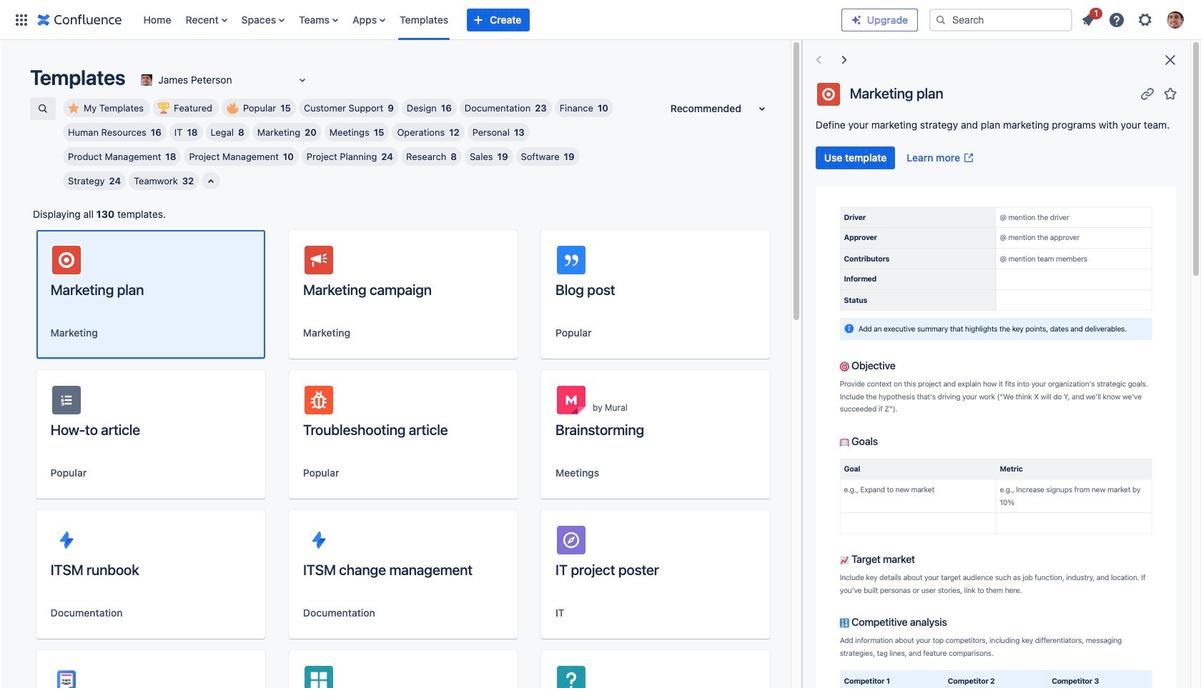 Task type: describe. For each thing, give the bounding box(es) containing it.
your profile and preferences image
[[1167, 11, 1184, 28]]

notification icon image
[[1080, 11, 1097, 28]]

open search bar image
[[37, 103, 49, 114]]

next template image
[[836, 51, 853, 69]]

premium image
[[851, 14, 862, 25]]

list for premium image
[[1076, 5, 1193, 33]]

open image
[[294, 72, 311, 89]]



Task type: locate. For each thing, give the bounding box(es) containing it.
fewer categories image
[[203, 173, 220, 190]]

None text field
[[138, 73, 141, 87]]

settings icon image
[[1137, 11, 1154, 28]]

list item
[[1076, 5, 1103, 31]]

confluence image
[[37, 11, 122, 28], [37, 11, 122, 28]]

share link image
[[1139, 85, 1156, 102]]

0 horizontal spatial list
[[136, 0, 842, 40]]

previous template image
[[810, 51, 827, 69]]

list item inside list
[[1076, 5, 1103, 31]]

star marketing plan image
[[1162, 85, 1179, 102]]

group
[[816, 147, 980, 169]]

1 horizontal spatial list
[[1076, 5, 1193, 33]]

Search field
[[930, 8, 1073, 31]]

appswitcher icon image
[[13, 11, 30, 28]]

close image
[[1162, 51, 1179, 69]]

global element
[[9, 0, 842, 40]]

list
[[136, 0, 842, 40], [1076, 5, 1193, 33]]

search image
[[935, 14, 947, 25]]

help icon image
[[1108, 11, 1126, 28]]

None search field
[[930, 8, 1073, 31]]

list for appswitcher icon
[[136, 0, 842, 40]]

banner
[[0, 0, 1201, 40]]



Task type: vqa. For each thing, say whether or not it's contained in the screenshot.
"previous template" image
yes



